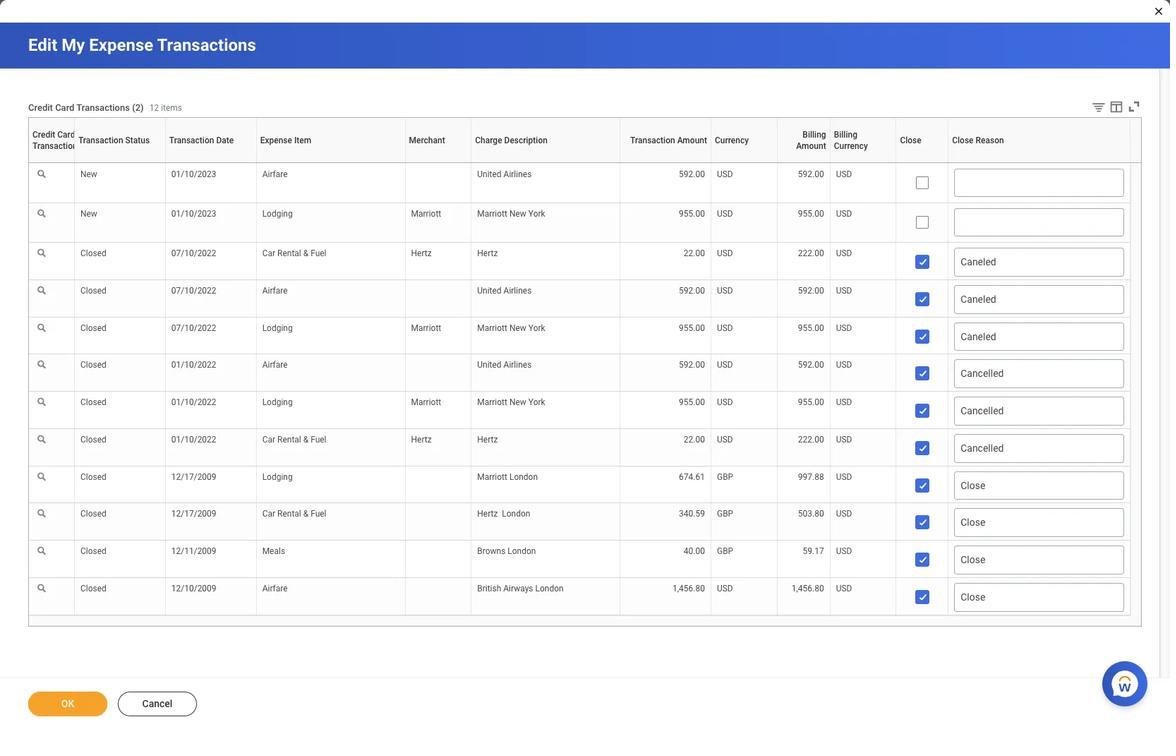 Task type: locate. For each thing, give the bounding box(es) containing it.
1 york from the top
[[529, 209, 545, 219]]

9 closed element from the top
[[80, 544, 106, 556]]

1 vertical spatial cancelled
[[961, 405, 1004, 417]]

gbp element right 340.59
[[717, 506, 734, 519]]

charge up credit card transaction transaction status transaction date expense item merchant charge description transaction amount currency billing amount billing currency close close reason
[[475, 135, 502, 145]]

airlines for caneled
[[504, 286, 532, 296]]

1 01/10/2022 from the top
[[171, 360, 216, 370]]

select to filter grid data image
[[1091, 100, 1107, 114]]

united for cancelled
[[477, 360, 502, 370]]

gbp
[[717, 472, 734, 482], [717, 509, 734, 519], [717, 547, 734, 556]]

1 vertical spatial airlines
[[504, 286, 532, 296]]

3 01/10/2022 from the top
[[171, 435, 216, 445]]

3 caneled from the top
[[961, 331, 997, 342]]

check small image for fifth row element from the top of the edit my expense transactions main content
[[915, 291, 932, 308]]

0 vertical spatial rental
[[277, 249, 301, 259]]

credit up credit card transaction button
[[32, 130, 55, 139]]

1 vertical spatial close text field
[[961, 554, 1118, 567]]

0 vertical spatial car rental & fuel element
[[262, 246, 326, 259]]

closed for closed element associated with ninth row element from the top of the edit my expense transactions main content
[[80, 435, 106, 445]]

check small image
[[915, 440, 932, 457], [915, 477, 932, 494], [915, 589, 932, 606]]

closed for 11th row element's closed element
[[80, 509, 106, 519]]

british airways london
[[477, 584, 564, 594]]

new for 01/10/2023
[[510, 209, 526, 219]]

transaction amount
[[630, 135, 707, 145]]

description
[[504, 135, 548, 145], [545, 162, 548, 163]]

7 check small image from the top
[[915, 551, 932, 568]]

card
[[55, 103, 74, 113], [57, 130, 75, 139], [49, 162, 51, 163]]

closed element for fifth row element from the top of the edit my expense transactions main content
[[80, 283, 106, 296]]

lodging element
[[262, 206, 293, 219], [262, 320, 293, 333], [262, 395, 293, 407], [262, 469, 293, 482]]

1 car rental & fuel element from the top
[[262, 246, 326, 259]]

3 car rental & fuel element from the top
[[262, 506, 326, 519]]

charge inside row element
[[475, 135, 502, 145]]

2 vertical spatial york
[[529, 398, 545, 407]]

credit card transactions (2) 12 items
[[28, 103, 182, 113]]

0 vertical spatial cancelled
[[961, 368, 1004, 379]]

0 vertical spatial car rental & fuel
[[262, 249, 326, 259]]

1 vertical spatial 222.00
[[798, 435, 824, 445]]

closed for closed element associated with seventh row element from the bottom
[[80, 360, 106, 370]]

22.00
[[684, 249, 705, 259], [684, 435, 705, 445]]

1 check small image from the top
[[915, 440, 932, 457]]

1 new element from the top
[[80, 167, 97, 179]]

3 car from the top
[[262, 509, 275, 519]]

billing currency button
[[861, 162, 866, 163]]

10 row element from the top
[[29, 466, 1130, 507]]

0 vertical spatial new element
[[80, 167, 97, 179]]

toolbar
[[1081, 99, 1142, 117]]

1 check small image from the top
[[915, 254, 932, 271]]

closed element for 10th row element from the top of the edit my expense transactions main content
[[80, 469, 106, 482]]

close reason
[[952, 135, 1004, 145]]

1 vertical spatial expense
[[260, 135, 292, 145]]

& for 12/17/2009
[[303, 509, 309, 519]]

fuel
[[311, 249, 326, 259], [311, 435, 326, 445], [311, 509, 326, 519]]

Close text field
[[961, 516, 1118, 530], [961, 554, 1118, 567], [961, 591, 1118, 604]]

currency up the billing currency button
[[834, 141, 868, 151]]

1 closed element from the top
[[80, 246, 106, 259]]

1 vertical spatial new element
[[80, 206, 97, 219]]

0 vertical spatial car
[[262, 249, 275, 259]]

airfare element
[[262, 167, 288, 179], [262, 283, 288, 296], [262, 358, 288, 370], [262, 581, 288, 594]]

8 closed from the top
[[80, 509, 106, 519]]

1 vertical spatial check small image
[[915, 477, 932, 494]]

2 vertical spatial credit
[[47, 162, 49, 163]]

2 vertical spatial fuel
[[311, 509, 326, 519]]

3 car rental & fuel from the top
[[262, 509, 326, 519]]

1 vertical spatial united airlines
[[477, 286, 532, 296]]

1 vertical spatial credit
[[32, 130, 55, 139]]

6 closed from the top
[[80, 435, 106, 445]]

1 vertical spatial gbp
[[717, 509, 734, 519]]

7 closed element from the top
[[80, 469, 106, 482]]

cancelled for 222.00
[[961, 443, 1004, 454]]

0 vertical spatial marriott new york
[[477, 209, 545, 219]]

3 check small image from the top
[[915, 589, 932, 606]]

united
[[477, 169, 502, 179], [477, 286, 502, 296], [477, 360, 502, 370]]

close edit my expense transactions image
[[1153, 6, 1165, 17]]

1 vertical spatial caneled
[[961, 294, 997, 305]]

0 vertical spatial cancelled text field
[[961, 367, 1118, 381]]

check small image for second row element from the bottom
[[915, 551, 932, 568]]

2 cancelled text field from the top
[[961, 405, 1118, 418]]

closed element for 1st row element from the bottom of the edit my expense transactions main content
[[80, 581, 106, 594]]

1 vertical spatial york
[[529, 323, 545, 333]]

london up hertz  london
[[510, 472, 538, 482]]

0 horizontal spatial 1,456.80
[[673, 584, 705, 594]]

credit down credit card transaction
[[47, 162, 49, 163]]

billing up the billing amount button
[[803, 130, 826, 139]]

currency down billing currency
[[863, 162, 865, 163]]

toolbar inside edit my expense transactions main content
[[1081, 99, 1142, 117]]

503.80
[[798, 509, 824, 519]]

2 12/17/2009 from the top
[[171, 509, 216, 519]]

01/10/2023
[[171, 169, 216, 179], [171, 209, 216, 219]]

1,456.80 down 59.17
[[792, 584, 824, 594]]

1 222.00 from the top
[[798, 249, 824, 259]]

0 vertical spatial 222.00
[[798, 249, 824, 259]]

3 united from the top
[[477, 360, 502, 370]]

9 closed from the top
[[80, 547, 106, 556]]

222.00
[[798, 249, 824, 259], [798, 435, 824, 445]]

2 gbp element from the top
[[717, 506, 734, 519]]

date left expense item
[[216, 135, 234, 145]]

edit my expense transactions dialog
[[0, 0, 1170, 729]]

marriott london
[[477, 472, 538, 482]]

new
[[80, 169, 97, 179], [80, 209, 97, 219], [510, 209, 526, 219], [510, 323, 526, 333], [510, 398, 526, 407]]

0 vertical spatial caneled text field
[[961, 293, 1118, 306]]

transaction date button
[[208, 162, 214, 163]]

4 airfare element from the top
[[262, 581, 288, 594]]

airways
[[503, 584, 533, 594]]

Cancelled text field
[[961, 367, 1118, 381], [961, 405, 1118, 418]]

340.59
[[679, 509, 705, 519]]

credit card transaction transaction status transaction date expense item merchant charge description transaction amount currency billing amount billing currency close close reason
[[47, 162, 1041, 163]]

lodging
[[262, 209, 293, 219], [262, 323, 293, 333], [262, 398, 293, 407], [262, 472, 293, 482]]

01/10/2023 for airfare
[[171, 169, 216, 179]]

0 vertical spatial merchant
[[409, 135, 445, 145]]

0 vertical spatial united
[[477, 169, 502, 179]]

marriott
[[411, 209, 441, 219], [477, 209, 508, 219], [411, 323, 441, 333], [477, 323, 508, 333], [411, 398, 441, 407], [477, 398, 508, 407], [477, 472, 508, 482]]

billing
[[803, 130, 826, 139], [834, 130, 858, 139], [801, 162, 803, 163], [861, 162, 862, 163]]

1 gbp from the top
[[717, 472, 734, 482]]

2 row element from the top
[[29, 164, 1130, 205]]

1 horizontal spatial expense
[[260, 135, 292, 145]]

1,456.80 down 40.00 on the bottom
[[673, 584, 705, 594]]

1 vertical spatial car rental & fuel
[[262, 435, 326, 445]]

Caneled text field
[[961, 293, 1118, 306], [961, 330, 1118, 343]]

&
[[303, 249, 309, 259], [303, 435, 309, 445], [303, 509, 309, 519]]

2 vertical spatial airlines
[[504, 360, 532, 370]]

closed for closed element associated with fifth row element from the top of the edit my expense transactions main content
[[80, 286, 106, 296]]

2 vertical spatial &
[[303, 509, 309, 519]]

1 rental from the top
[[277, 249, 301, 259]]

usd element
[[717, 167, 733, 179], [836, 167, 852, 179], [717, 206, 733, 219], [836, 206, 852, 219], [717, 246, 733, 259], [836, 246, 852, 259], [717, 283, 733, 296], [836, 283, 852, 296], [717, 320, 733, 333], [836, 320, 852, 333], [717, 358, 733, 370], [836, 358, 852, 370], [717, 395, 733, 407], [836, 395, 852, 407], [717, 432, 733, 445], [836, 432, 852, 445], [836, 469, 852, 482], [836, 506, 852, 519], [836, 544, 852, 556], [717, 581, 733, 594], [836, 581, 852, 594]]

0 vertical spatial 01/10/2023
[[171, 169, 216, 179]]

2 vertical spatial cancelled
[[961, 443, 1004, 454]]

6 check small image from the top
[[915, 514, 932, 531]]

0 vertical spatial 22.00
[[684, 249, 705, 259]]

charge description
[[475, 135, 548, 145]]

2 airfare element from the top
[[262, 283, 288, 296]]

york
[[529, 209, 545, 219], [529, 323, 545, 333], [529, 398, 545, 407]]

5 row element from the top
[[29, 280, 1130, 321]]

check small image for seventh row element from the bottom
[[915, 365, 932, 382]]

merchant
[[409, 135, 445, 145], [436, 162, 439, 163]]

1 vertical spatial rental
[[277, 435, 301, 445]]

card down credit card transaction
[[49, 162, 51, 163]]

1 vertical spatial 01/10/2022
[[171, 398, 216, 407]]

1 vertical spatial car
[[262, 435, 275, 445]]

1 cancelled from the top
[[961, 368, 1004, 379]]

new element for lodging
[[80, 206, 97, 219]]

billing amount
[[796, 130, 826, 151]]

6 closed element from the top
[[80, 432, 106, 445]]

date
[[216, 135, 234, 145], [212, 162, 213, 163]]

5 closed from the top
[[80, 398, 106, 407]]

3 rental from the top
[[277, 509, 301, 519]]

1 horizontal spatial status
[[125, 135, 150, 145]]

1 vertical spatial charge
[[542, 162, 545, 163]]

1 vertical spatial gbp element
[[717, 506, 734, 519]]

3 gbp element from the top
[[717, 544, 734, 556]]

1 & from the top
[[303, 249, 309, 259]]

cancelled inside text box
[[961, 443, 1004, 454]]

1 vertical spatial united
[[477, 286, 502, 296]]

gbp right 340.59
[[717, 509, 734, 519]]

1 vertical spatial card
[[57, 130, 75, 139]]

billing right billing amount
[[834, 130, 858, 139]]

0 vertical spatial card
[[55, 103, 74, 113]]

new for 07/10/2022
[[510, 323, 526, 333]]

0 horizontal spatial charge
[[475, 135, 502, 145]]

0 vertical spatial close text field
[[961, 516, 1118, 530]]

5 check small image from the top
[[915, 403, 932, 419]]

3 row element from the top
[[29, 203, 1130, 244]]

reason inside row element
[[976, 135, 1004, 145]]

0 vertical spatial 07/10/2022
[[171, 249, 216, 259]]

edit my expense transactions
[[28, 35, 256, 55]]

2 gbp from the top
[[717, 509, 734, 519]]

2 closed from the top
[[80, 286, 106, 296]]

currency
[[715, 135, 749, 145], [834, 141, 868, 151], [742, 162, 745, 163], [863, 162, 865, 163]]

2 check small image from the top
[[915, 291, 932, 308]]

rental for 12/17/2009
[[277, 509, 301, 519]]

transaction up transaction amount button
[[630, 135, 675, 145]]

2 york from the top
[[529, 323, 545, 333]]

1 vertical spatial cancelled text field
[[961, 405, 1118, 418]]

1 horizontal spatial 1,456.80
[[792, 584, 824, 594]]

0 vertical spatial airlines
[[504, 169, 532, 179]]

4 lodging from the top
[[262, 472, 293, 482]]

4 closed element from the top
[[80, 358, 106, 370]]

1 vertical spatial fuel
[[311, 435, 326, 445]]

2 vertical spatial rental
[[277, 509, 301, 519]]

22.00 for 01/10/2022
[[684, 435, 705, 445]]

1 row element from the top
[[29, 118, 1134, 163]]

transactions
[[157, 35, 256, 55], [76, 103, 130, 113]]

4 lodging element from the top
[[262, 469, 293, 482]]

2 vertical spatial expense
[[328, 162, 331, 163]]

fuel for 12/17/2009
[[311, 509, 326, 519]]

caneled for 955.00
[[961, 331, 997, 342]]

2 1,456.80 from the left
[[792, 584, 824, 594]]

& for 07/10/2022
[[303, 249, 309, 259]]

1 vertical spatial transactions
[[76, 103, 130, 113]]

2 vertical spatial 07/10/2022
[[171, 323, 216, 333]]

card up credit card transaction
[[55, 103, 74, 113]]

1 vertical spatial &
[[303, 435, 309, 445]]

6 row element from the top
[[29, 317, 1130, 358]]

car
[[262, 249, 275, 259], [262, 435, 275, 445], [262, 509, 275, 519]]

2 vertical spatial caneled
[[961, 331, 997, 342]]

currency up currency button on the right of the page
[[715, 135, 749, 145]]

2 vertical spatial united airlines
[[477, 360, 532, 370]]

3 07/10/2022 from the top
[[171, 323, 216, 333]]

2 fuel from the top
[[311, 435, 326, 445]]

1 car rental & fuel from the top
[[262, 249, 326, 259]]

1 caneled text field from the top
[[961, 293, 1118, 306]]

card for (2)
[[55, 103, 74, 113]]

0 vertical spatial 01/10/2022
[[171, 360, 216, 370]]

2 vertical spatial card
[[49, 162, 51, 163]]

cancelled
[[961, 368, 1004, 379], [961, 405, 1004, 417], [961, 443, 1004, 454]]

4 check small image from the top
[[915, 365, 932, 382]]

1 vertical spatial description
[[545, 162, 548, 163]]

2 airfare from the top
[[262, 286, 288, 296]]

united airlines
[[477, 169, 532, 179], [477, 286, 532, 296], [477, 360, 532, 370]]

3 york from the top
[[529, 398, 545, 407]]

1 horizontal spatial reason
[[1039, 162, 1041, 163]]

07/10/2022
[[171, 249, 216, 259], [171, 286, 216, 296], [171, 323, 216, 333]]

0 vertical spatial gbp element
[[717, 469, 734, 482]]

Caneled text field
[[961, 256, 1118, 269]]

10 closed from the top
[[80, 584, 106, 594]]

car rental & fuel element for 12/17/2009
[[262, 506, 326, 519]]

1 horizontal spatial date
[[216, 135, 234, 145]]

charge
[[475, 135, 502, 145], [542, 162, 545, 163]]

status down (2)
[[125, 135, 150, 145]]

closed for 6th row element from the top's closed element
[[80, 323, 106, 333]]

close button
[[921, 162, 924, 163]]

1 vertical spatial 07/10/2022
[[171, 286, 216, 296]]

check small image
[[915, 254, 932, 271], [915, 291, 932, 308], [915, 328, 932, 345], [915, 365, 932, 382], [915, 403, 932, 419], [915, 514, 932, 531], [915, 551, 932, 568]]

close reason button
[[1037, 162, 1042, 163]]

2 vertical spatial gbp
[[717, 547, 734, 556]]

1 lodging element from the top
[[262, 206, 293, 219]]

3 cancelled from the top
[[961, 443, 1004, 454]]

2 vertical spatial car rental & fuel element
[[262, 506, 326, 519]]

0 horizontal spatial transactions
[[76, 103, 130, 113]]

2 vertical spatial car
[[262, 509, 275, 519]]

1 caneled from the top
[[961, 256, 997, 268]]

browns london
[[477, 547, 536, 556]]

2 222.00 from the top
[[798, 435, 824, 445]]

2 vertical spatial car rental & fuel
[[262, 509, 326, 519]]

2 closed element from the top
[[80, 283, 106, 296]]

12/10/2009
[[171, 584, 216, 594]]

new element
[[80, 167, 97, 179], [80, 206, 97, 219]]

2 marriott new york from the top
[[477, 323, 545, 333]]

2 close text field from the top
[[961, 554, 1118, 567]]

0 vertical spatial 12/17/2009
[[171, 472, 216, 482]]

1 vertical spatial item
[[331, 162, 333, 163]]

transaction down transaction date
[[208, 162, 212, 163]]

closed for 8th row element from the top's closed element
[[80, 398, 106, 407]]

8 closed element from the top
[[80, 506, 106, 519]]

transaction status button
[[117, 162, 123, 163]]

0 vertical spatial caneled
[[961, 256, 997, 268]]

2 vertical spatial united
[[477, 360, 502, 370]]

1 12/17/2009 from the top
[[171, 472, 216, 482]]

0 vertical spatial expense
[[89, 35, 153, 55]]

2 vertical spatial check small image
[[915, 589, 932, 606]]

gbp element right 40.00 on the bottom
[[717, 544, 734, 556]]

airlines
[[504, 169, 532, 179], [504, 286, 532, 296], [504, 360, 532, 370]]

card down credit card transactions (2) 12 items
[[57, 130, 75, 139]]

marriott new york
[[477, 209, 545, 219], [477, 323, 545, 333], [477, 398, 545, 407]]

2 vertical spatial marriott new york
[[477, 398, 545, 407]]

40.00
[[684, 547, 705, 556]]

item
[[294, 135, 311, 145], [331, 162, 333, 163]]

2 vertical spatial 01/10/2022
[[171, 435, 216, 445]]

closed
[[80, 249, 106, 259], [80, 286, 106, 296], [80, 323, 106, 333], [80, 360, 106, 370], [80, 398, 106, 407], [80, 435, 106, 445], [80, 472, 106, 482], [80, 509, 106, 519], [80, 547, 106, 556], [80, 584, 106, 594]]

0 horizontal spatial item
[[294, 135, 311, 145]]

expense
[[89, 35, 153, 55], [260, 135, 292, 145], [328, 162, 331, 163]]

credit
[[28, 103, 53, 113], [32, 130, 55, 139], [47, 162, 49, 163]]

airfare
[[262, 169, 288, 179], [262, 286, 288, 296], [262, 360, 288, 370], [262, 584, 288, 594]]

billing down billing amount
[[801, 162, 803, 163]]

3 marriott new york from the top
[[477, 398, 545, 407]]

car for 12/17/2009
[[262, 509, 275, 519]]

3 close text field from the top
[[961, 591, 1118, 604]]

card for transaction
[[49, 162, 51, 163]]

rental
[[277, 249, 301, 259], [277, 435, 301, 445], [277, 509, 301, 519]]

edit my expense transactions main content
[[0, 23, 1170, 729]]

1 vertical spatial car rental & fuel element
[[262, 432, 326, 445]]

2 01/10/2022 from the top
[[171, 398, 216, 407]]

gbp right 40.00 on the bottom
[[717, 547, 734, 556]]

3 gbp from the top
[[717, 547, 734, 556]]

1 vertical spatial reason
[[1039, 162, 1041, 163]]

1 vertical spatial 22.00
[[684, 435, 705, 445]]

london right browns at the left bottom
[[508, 547, 536, 556]]

22.00 for 07/10/2022
[[684, 249, 705, 259]]

credit for transaction
[[47, 162, 49, 163]]

card inside credit card transaction
[[57, 130, 75, 139]]

date down transaction date
[[212, 162, 213, 163]]

0 vertical spatial united airlines
[[477, 169, 532, 179]]

2 check small image from the top
[[915, 477, 932, 494]]

reason
[[976, 135, 1004, 145], [1039, 162, 1041, 163]]

4 airfare from the top
[[262, 584, 288, 594]]

car for 07/10/2022
[[262, 249, 275, 259]]

car rental & fuel element
[[262, 246, 326, 259], [262, 432, 326, 445], [262, 506, 326, 519]]

transaction up the 'transaction status' button at the left top of the page
[[78, 135, 123, 145]]

955.00
[[679, 209, 705, 219], [798, 209, 824, 219], [679, 323, 705, 333], [798, 323, 824, 333], [679, 398, 705, 407], [798, 398, 824, 407]]

london down marriott london
[[502, 509, 530, 519]]

1 vertical spatial marriott new york
[[477, 323, 545, 333]]

592.00
[[679, 169, 705, 179], [798, 169, 824, 179], [679, 286, 705, 296], [798, 286, 824, 296], [679, 360, 705, 370], [798, 360, 824, 370]]

1 vertical spatial merchant
[[436, 162, 439, 163]]

car rental & fuel
[[262, 249, 326, 259], [262, 435, 326, 445], [262, 509, 326, 519]]

description up credit card transaction transaction status transaction date expense item merchant charge description transaction amount currency billing amount billing currency close close reason
[[504, 135, 548, 145]]

1 vertical spatial 01/10/2023
[[171, 209, 216, 219]]

airlines for cancelled
[[504, 360, 532, 370]]

close inside text field
[[961, 480, 986, 491]]

gbp element
[[717, 469, 734, 482], [717, 506, 734, 519], [717, 544, 734, 556]]

close
[[900, 135, 922, 145], [952, 135, 974, 145], [921, 162, 923, 163], [1037, 162, 1039, 163], [961, 480, 986, 491], [961, 517, 986, 528], [961, 554, 986, 566], [961, 592, 986, 603]]

airfare element for cancelled
[[262, 358, 288, 370]]

1 airlines from the top
[[504, 169, 532, 179]]

3 closed from the top
[[80, 323, 106, 333]]

1 horizontal spatial transactions
[[157, 35, 256, 55]]

workday assistant region
[[1103, 656, 1153, 707]]

gbp right the 674.61
[[717, 472, 734, 482]]

2 united airlines from the top
[[477, 286, 532, 296]]

1 gbp element from the top
[[717, 469, 734, 482]]

caneled inside text box
[[961, 256, 997, 268]]

amount
[[677, 135, 707, 145], [796, 141, 826, 151], [666, 162, 669, 163], [803, 162, 806, 163]]

0 vertical spatial check small image
[[915, 440, 932, 457]]

status down transaction status
[[120, 162, 122, 163]]

674.61
[[679, 472, 705, 482]]

7 row element from the top
[[29, 354, 1130, 396]]

london
[[510, 472, 538, 482], [502, 509, 530, 519], [508, 547, 536, 556], [535, 584, 564, 594]]

cancelled for 592.00
[[961, 368, 1004, 379]]

closed element for 8th row element from the top
[[80, 395, 106, 407]]

1 vertical spatial status
[[120, 162, 122, 163]]

0 vertical spatial reason
[[976, 135, 1004, 145]]

12/17/2009
[[171, 472, 216, 482], [171, 509, 216, 519]]

london for hertz  london
[[502, 509, 530, 519]]

gbp element for 340.59
[[717, 506, 734, 519]]

0 vertical spatial charge
[[475, 135, 502, 145]]

usd
[[717, 169, 733, 179], [836, 169, 852, 179], [717, 209, 733, 219], [836, 209, 852, 219], [717, 249, 733, 259], [836, 249, 852, 259], [717, 286, 733, 296], [836, 286, 852, 296], [717, 323, 733, 333], [836, 323, 852, 333], [717, 360, 733, 370], [836, 360, 852, 370], [717, 398, 733, 407], [836, 398, 852, 407], [717, 435, 733, 445], [836, 435, 852, 445], [836, 472, 852, 482], [836, 509, 852, 519], [836, 547, 852, 556], [717, 584, 733, 594], [836, 584, 852, 594]]

0 vertical spatial &
[[303, 249, 309, 259]]

row element
[[29, 118, 1134, 163], [29, 164, 1130, 205], [29, 203, 1130, 244], [29, 243, 1130, 284], [29, 280, 1130, 321], [29, 317, 1130, 358], [29, 354, 1130, 396], [29, 392, 1130, 433], [29, 429, 1130, 470], [29, 466, 1130, 507], [29, 503, 1130, 545], [29, 541, 1130, 582], [29, 578, 1130, 619]]

credit up credit card transaction
[[28, 103, 53, 113]]

2 car rental & fuel element from the top
[[262, 432, 326, 445]]

1 horizontal spatial item
[[331, 162, 333, 163]]

4 closed from the top
[[80, 360, 106, 370]]

transaction
[[78, 135, 123, 145], [169, 135, 214, 145], [630, 135, 675, 145], [32, 141, 77, 151], [51, 162, 55, 163], [117, 162, 120, 163], [208, 162, 212, 163], [662, 162, 666, 163]]

12
[[149, 103, 159, 113]]

1 close text field from the top
[[961, 516, 1118, 530]]

new element for airfare
[[80, 167, 97, 179]]

charge down the charge description
[[542, 162, 545, 163]]

3 check small image from the top
[[915, 328, 932, 345]]

gbp element right the 674.61
[[717, 469, 734, 482]]

0 horizontal spatial reason
[[976, 135, 1004, 145]]

997.88
[[798, 472, 824, 482]]

3 airfare element from the top
[[262, 358, 288, 370]]

1 fuel from the top
[[311, 249, 326, 259]]

caneled
[[961, 256, 997, 268], [961, 294, 997, 305], [961, 331, 997, 342]]

0 vertical spatial status
[[125, 135, 150, 145]]

1 vertical spatial 12/17/2009
[[171, 509, 216, 519]]

1,456.80
[[673, 584, 705, 594], [792, 584, 824, 594]]

0 vertical spatial york
[[529, 209, 545, 219]]

merchant button
[[436, 162, 440, 163]]

2 01/10/2023 from the top
[[171, 209, 216, 219]]

description down the charge description
[[545, 162, 548, 163]]

status
[[125, 135, 150, 145], [120, 162, 122, 163]]

fuel for 07/10/2022
[[311, 249, 326, 259]]

hertz
[[411, 249, 432, 259], [477, 249, 498, 259], [411, 435, 432, 445], [477, 435, 498, 445], [477, 509, 498, 519]]

cancel
[[142, 698, 173, 709]]

closed element
[[80, 246, 106, 259], [80, 283, 106, 296], [80, 320, 106, 333], [80, 358, 106, 370], [80, 395, 106, 407], [80, 432, 106, 445], [80, 469, 106, 482], [80, 506, 106, 519], [80, 544, 106, 556], [80, 581, 106, 594]]

01/10/2022
[[171, 360, 216, 370], [171, 398, 216, 407], [171, 435, 216, 445]]



Task type: describe. For each thing, give the bounding box(es) containing it.
billing amount button
[[801, 162, 806, 163]]

8 row element from the top
[[29, 392, 1130, 433]]

meals element
[[262, 544, 285, 556]]

2 car rental & fuel from the top
[[262, 435, 326, 445]]

3 lodging element from the top
[[262, 395, 293, 407]]

gbp for 40.00
[[717, 547, 734, 556]]

click to view/edit grid preferences image
[[1109, 99, 1124, 114]]

1 united from the top
[[477, 169, 502, 179]]

expense item
[[260, 135, 311, 145]]

(2)
[[132, 103, 144, 113]]

check small image for cancelled
[[915, 440, 932, 457]]

01/10/2022 for airfare
[[171, 360, 216, 370]]

closed for closed element related to 1st row element from the bottom of the edit my expense transactions main content
[[80, 584, 106, 594]]

closed element for seventh row element from the bottom
[[80, 358, 106, 370]]

airfare for close
[[262, 584, 288, 594]]

york for cancelled
[[529, 398, 545, 407]]

1 united airlines from the top
[[477, 169, 532, 179]]

close text field for 1,456.80
[[961, 591, 1118, 604]]

closed for closed element associated with 10th row element from the top of the edit my expense transactions main content
[[80, 472, 106, 482]]

01/10/2022 for car rental & fuel
[[171, 435, 216, 445]]

rental for 07/10/2022
[[277, 249, 301, 259]]

united airlines for caneled
[[477, 286, 532, 296]]

york for caneled
[[529, 323, 545, 333]]

check small image for 8th row element from the top
[[915, 403, 932, 419]]

closed element for second row element from the bottom
[[80, 544, 106, 556]]

07/10/2022 for airfare
[[171, 286, 216, 296]]

0 horizontal spatial status
[[120, 162, 122, 163]]

1 cancelled text field from the top
[[961, 367, 1118, 381]]

1 marriott new york from the top
[[477, 209, 545, 219]]

transaction up transaction date button
[[169, 135, 214, 145]]

4 row element from the top
[[29, 243, 1130, 284]]

billing inside billing currency
[[834, 130, 858, 139]]

1 airfare element from the top
[[262, 167, 288, 179]]

transaction date
[[169, 135, 234, 145]]

9 row element from the top
[[29, 429, 1130, 470]]

charge description button
[[542, 162, 549, 163]]

british
[[477, 584, 501, 594]]

billing down billing currency
[[861, 162, 862, 163]]

billing inside billing amount
[[803, 130, 826, 139]]

check small image for 6th row element from the top
[[915, 328, 932, 345]]

gbp for 674.61
[[717, 472, 734, 482]]

Close text field
[[961, 479, 1118, 492]]

gbp element for 674.61
[[717, 469, 734, 482]]

transaction down credit card transaction
[[51, 162, 55, 163]]

united for caneled
[[477, 286, 502, 296]]

2 horizontal spatial expense
[[328, 162, 331, 163]]

2 lodging from the top
[[262, 323, 293, 333]]

merchant inside row element
[[409, 135, 445, 145]]

united airlines for cancelled
[[477, 360, 532, 370]]

59.17
[[803, 547, 824, 556]]

currency left the billing amount button
[[742, 162, 745, 163]]

2 rental from the top
[[277, 435, 301, 445]]

london for browns london
[[508, 547, 536, 556]]

transaction down the transaction amount
[[662, 162, 666, 163]]

new for 01/10/2022
[[510, 398, 526, 407]]

11 row element from the top
[[29, 503, 1130, 545]]

1 airfare from the top
[[262, 169, 288, 179]]

01/10/2022 for lodging
[[171, 398, 216, 407]]

Cancelled text field
[[961, 442, 1118, 455]]

01/10/2023 for lodging
[[171, 209, 216, 219]]

car rental & fuel for 12/17/2009
[[262, 509, 326, 519]]

2 lodging element from the top
[[262, 320, 293, 333]]

3 lodging from the top
[[262, 398, 293, 407]]

airfare for cancelled
[[262, 360, 288, 370]]

12 row element from the top
[[29, 541, 1130, 582]]

row element containing credit card transaction
[[29, 118, 1134, 163]]

12/11/2009
[[171, 547, 216, 556]]

items
[[161, 103, 182, 113]]

222.00 for 01/10/2022
[[798, 435, 824, 445]]

1 07/10/2022 from the top
[[171, 249, 216, 259]]

2 car from the top
[[262, 435, 275, 445]]

transaction amount button
[[662, 162, 669, 163]]

currency button
[[742, 162, 746, 163]]

1 vertical spatial date
[[212, 162, 213, 163]]

1 1,456.80 from the left
[[673, 584, 705, 594]]

closed for closed element associated with 4th row element from the top
[[80, 249, 106, 259]]

transaction status
[[78, 135, 150, 145]]

fullscreen image
[[1127, 99, 1142, 114]]

transaction up credit card transaction button
[[32, 141, 77, 151]]

2 & from the top
[[303, 435, 309, 445]]

browns
[[477, 547, 506, 556]]

0 vertical spatial item
[[294, 135, 311, 145]]

credit for (2)
[[28, 103, 53, 113]]

airfare element for caneled
[[262, 283, 288, 296]]

hertz  london
[[477, 509, 530, 519]]

london right airways at the bottom left of the page
[[535, 584, 564, 594]]

closed element for 11th row element
[[80, 506, 106, 519]]

ok button
[[28, 692, 107, 716]]

1 lodging from the top
[[262, 209, 293, 219]]

marriott new york for caneled
[[477, 323, 545, 333]]

222.00 for 07/10/2022
[[798, 249, 824, 259]]

0 horizontal spatial expense
[[89, 35, 153, 55]]

credit card transaction button
[[47, 162, 56, 163]]

marriott new york for cancelled
[[477, 398, 545, 407]]

cancel button
[[118, 692, 197, 716]]

closed element for 6th row element from the top
[[80, 320, 106, 333]]

billing currency
[[834, 130, 868, 151]]

credit card transaction
[[32, 130, 77, 151]]

07/10/2022 for lodging
[[171, 323, 216, 333]]

caneled for 222.00
[[961, 256, 997, 268]]

12/17/2009 for car rental & fuel
[[171, 509, 216, 519]]

close text field for 503.80
[[961, 516, 1118, 530]]

ok
[[61, 698, 74, 709]]

expense item button
[[328, 162, 333, 163]]

london for marriott london
[[510, 472, 538, 482]]

airfare element for close
[[262, 581, 288, 594]]

0 vertical spatial transactions
[[157, 35, 256, 55]]

edit
[[28, 35, 57, 55]]

2 caneled from the top
[[961, 294, 997, 305]]

closed for second row element from the bottom closed element
[[80, 547, 106, 556]]

credit inside credit card transaction
[[32, 130, 55, 139]]

meals
[[262, 547, 285, 556]]

check small image for 4th row element from the top
[[915, 254, 932, 271]]

transaction down transaction status
[[117, 162, 120, 163]]

check small image for 11th row element
[[915, 514, 932, 531]]

12/17/2009 for lodging
[[171, 472, 216, 482]]

gbp for 340.59
[[717, 509, 734, 519]]

car rental & fuel for 07/10/2022
[[262, 249, 326, 259]]

description inside row element
[[504, 135, 548, 145]]

car rental & fuel element for 07/10/2022
[[262, 246, 326, 259]]

check small image for close
[[915, 589, 932, 606]]

airfare for caneled
[[262, 286, 288, 296]]

2 cancelled from the top
[[961, 405, 1004, 417]]

closed element for 4th row element from the top
[[80, 246, 106, 259]]

closed element for ninth row element from the top of the edit my expense transactions main content
[[80, 432, 106, 445]]

status inside row element
[[125, 135, 150, 145]]

13 row element from the top
[[29, 578, 1130, 619]]

expense inside row element
[[260, 135, 292, 145]]

2 caneled text field from the top
[[961, 330, 1118, 343]]

my
[[62, 35, 85, 55]]

gbp element for 40.00
[[717, 544, 734, 556]]



Task type: vqa. For each thing, say whether or not it's contained in the screenshot.
Browse associated with Browse Learning
no



